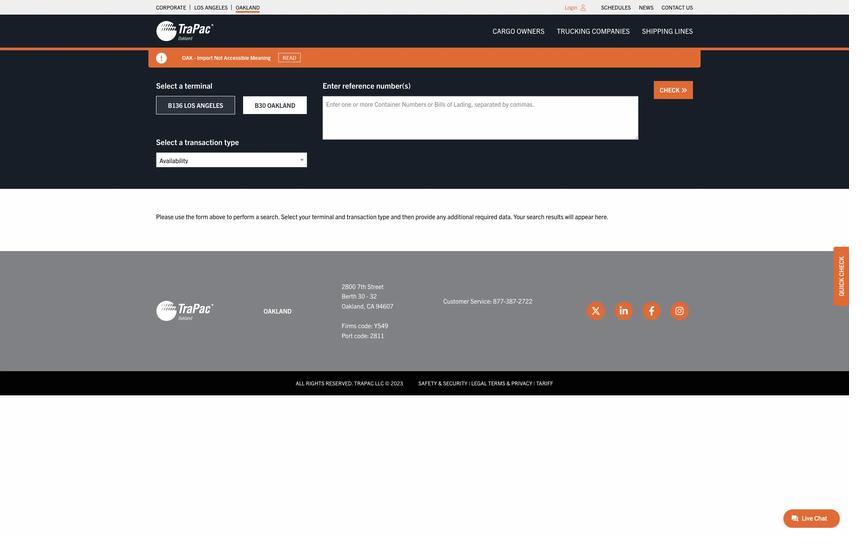Task type: describe. For each thing, give the bounding box(es) containing it.
meaning
[[251, 54, 271, 61]]

2 vertical spatial select
[[281, 213, 298, 220]]

2722
[[519, 297, 533, 305]]

then
[[403, 213, 415, 220]]

above
[[210, 213, 226, 220]]

©
[[386, 380, 390, 387]]

banner containing cargo owners
[[0, 15, 850, 68]]

94607
[[376, 302, 394, 310]]

1 horizontal spatial transaction
[[347, 213, 377, 220]]

b30
[[255, 101, 266, 109]]

news
[[640, 4, 654, 11]]

tariff
[[537, 380, 554, 387]]

required
[[476, 213, 498, 220]]

los angeles link
[[194, 2, 228, 13]]

trucking
[[557, 26, 591, 35]]

any
[[437, 213, 446, 220]]

1 oakland image from the top
[[156, 20, 214, 42]]

387-
[[506, 297, 519, 305]]

search.
[[261, 213, 280, 220]]

number(s)
[[377, 81, 411, 90]]

b30 oakland
[[255, 101, 296, 109]]

will
[[565, 213, 574, 220]]

cargo owners
[[493, 26, 545, 35]]

provide
[[416, 213, 436, 220]]

tariff link
[[537, 380, 554, 387]]

0 vertical spatial -
[[194, 54, 196, 61]]

llc
[[375, 380, 384, 387]]

check button
[[655, 81, 694, 99]]

30
[[358, 292, 365, 300]]

enter reference number(s)
[[323, 81, 411, 90]]

0 horizontal spatial transaction
[[185, 137, 223, 147]]

us
[[687, 4, 694, 11]]

0 vertical spatial angeles
[[205, 4, 228, 11]]

2 & from the left
[[507, 380, 511, 387]]

contact us
[[662, 4, 694, 11]]

additional
[[448, 213, 474, 220]]

all rights reserved. trapac llc © 2023
[[296, 380, 403, 387]]

safety & security link
[[419, 380, 468, 387]]

a for transaction
[[179, 137, 183, 147]]

street
[[368, 282, 384, 290]]

light image
[[581, 5, 586, 11]]

accessible
[[224, 54, 249, 61]]

oak
[[182, 54, 193, 61]]

import
[[197, 54, 213, 61]]

oakland link
[[236, 2, 260, 13]]

select for select a transaction type
[[156, 137, 177, 147]]

2 | from the left
[[534, 380, 536, 387]]

news link
[[640, 2, 654, 13]]

login
[[565, 4, 578, 11]]

schedules
[[602, 4, 632, 11]]

2 oakland image from the top
[[156, 300, 214, 322]]

a for terminal
[[179, 81, 183, 90]]

legal terms & privacy link
[[472, 380, 533, 387]]

quick check
[[838, 256, 846, 296]]

owners
[[517, 26, 545, 35]]

form
[[196, 213, 208, 220]]

contact us link
[[662, 2, 694, 13]]

enter
[[323, 81, 341, 90]]

ca
[[367, 302, 375, 310]]

2023
[[391, 380, 403, 387]]

2800 7th street berth 30 - 32 oakland, ca 94607
[[342, 282, 394, 310]]

perform
[[234, 213, 255, 220]]

877-
[[494, 297, 506, 305]]

y549
[[374, 322, 389, 329]]

search
[[527, 213, 545, 220]]

quick check link
[[835, 247, 850, 306]]

firms code:  y549 port code:  2811
[[342, 322, 389, 339]]

shipping lines
[[643, 26, 694, 35]]

shipping
[[643, 26, 674, 35]]

0 vertical spatial terminal
[[185, 81, 213, 90]]

read link
[[279, 53, 301, 62]]

b136
[[168, 101, 183, 109]]

1 | from the left
[[469, 380, 471, 387]]

results
[[546, 213, 564, 220]]

0 horizontal spatial type
[[224, 137, 239, 147]]

login link
[[565, 4, 578, 11]]

reference
[[343, 81, 375, 90]]

read
[[283, 54, 297, 61]]

solid image
[[156, 53, 167, 64]]

please use the form above to perform a search. select your terminal and transaction type and then provide any additional required data. your search results will appear here.
[[156, 213, 609, 220]]

2 vertical spatial oakland
[[264, 307, 292, 315]]

contact
[[662, 4, 686, 11]]

safety & security | legal terms & privacy | tariff
[[419, 380, 554, 387]]

data.
[[499, 213, 513, 220]]

customer
[[444, 297, 470, 305]]

Enter reference number(s) text field
[[323, 96, 639, 140]]



Task type: locate. For each thing, give the bounding box(es) containing it.
los inside the los angeles link
[[194, 4, 204, 11]]

- right oak
[[194, 54, 196, 61]]

0 vertical spatial type
[[224, 137, 239, 147]]

- inside 2800 7th street berth 30 - 32 oakland, ca 94607
[[367, 292, 369, 300]]

oakland
[[236, 4, 260, 11], [268, 101, 296, 109], [264, 307, 292, 315]]

schedules link
[[602, 2, 632, 13]]

7th
[[358, 282, 366, 290]]

select a terminal
[[156, 81, 213, 90]]

quick
[[838, 278, 846, 296]]

1 vertical spatial angeles
[[197, 101, 223, 109]]

1 and from the left
[[336, 213, 346, 220]]

angeles
[[205, 4, 228, 11], [197, 101, 223, 109]]

the
[[186, 213, 195, 220]]

& right terms
[[507, 380, 511, 387]]

a up b136
[[179, 81, 183, 90]]

a left search.
[[256, 213, 259, 220]]

trucking companies
[[557, 26, 630, 35]]

1 vertical spatial a
[[179, 137, 183, 147]]

0 vertical spatial oakland
[[236, 4, 260, 11]]

terminal up "b136 los angeles"
[[185, 81, 213, 90]]

1 horizontal spatial &
[[507, 380, 511, 387]]

1 vertical spatial oakland image
[[156, 300, 214, 322]]

to
[[227, 213, 232, 220]]

1 & from the left
[[439, 380, 442, 387]]

1 vertical spatial select
[[156, 137, 177, 147]]

shipping lines link
[[637, 23, 700, 39]]

1 vertical spatial transaction
[[347, 213, 377, 220]]

type
[[224, 137, 239, 147], [378, 213, 390, 220]]

0 vertical spatial check
[[660, 86, 682, 94]]

corporate link
[[156, 2, 186, 13]]

1 vertical spatial los
[[184, 101, 195, 109]]

32
[[370, 292, 377, 300]]

| left legal
[[469, 380, 471, 387]]

menu bar
[[598, 2, 698, 13], [487, 23, 700, 39]]

cargo owners link
[[487, 23, 551, 39]]

- right 30
[[367, 292, 369, 300]]

check inside 'check' button
[[660, 86, 682, 94]]

0 horizontal spatial |
[[469, 380, 471, 387]]

appear
[[575, 213, 594, 220]]

0 vertical spatial transaction
[[185, 137, 223, 147]]

select down b136
[[156, 137, 177, 147]]

terminal right your
[[312, 213, 334, 220]]

0 horizontal spatial check
[[660, 86, 682, 94]]

safety
[[419, 380, 437, 387]]

1 vertical spatial -
[[367, 292, 369, 300]]

oakland,
[[342, 302, 366, 310]]

companies
[[592, 26, 630, 35]]

check
[[660, 86, 682, 94], [838, 256, 846, 276]]

0 horizontal spatial -
[[194, 54, 196, 61]]

please
[[156, 213, 174, 220]]

rights
[[306, 380, 325, 387]]

select left your
[[281, 213, 298, 220]]

berth
[[342, 292, 357, 300]]

0 vertical spatial los
[[194, 4, 204, 11]]

customer service: 877-387-2722
[[444, 297, 533, 305]]

select a transaction type
[[156, 137, 239, 147]]

los angeles
[[194, 4, 228, 11]]

| left tariff
[[534, 380, 536, 387]]

0 vertical spatial a
[[179, 81, 183, 90]]

2 vertical spatial a
[[256, 213, 259, 220]]

legal
[[472, 380, 487, 387]]

use
[[175, 213, 185, 220]]

corporate
[[156, 4, 186, 11]]

angeles down select a terminal
[[197, 101, 223, 109]]

&
[[439, 380, 442, 387], [507, 380, 511, 387]]

trapac
[[355, 380, 374, 387]]

1 vertical spatial type
[[378, 213, 390, 220]]

los
[[194, 4, 204, 11], [184, 101, 195, 109]]

1 vertical spatial menu bar
[[487, 23, 700, 39]]

terms
[[489, 380, 506, 387]]

angeles left 'oakland' link
[[205, 4, 228, 11]]

oak - import not accessible meaning
[[182, 54, 271, 61]]

code:
[[358, 322, 373, 329], [354, 332, 369, 339]]

0 vertical spatial select
[[156, 81, 177, 90]]

1 horizontal spatial -
[[367, 292, 369, 300]]

security
[[444, 380, 468, 387]]

service:
[[471, 297, 492, 305]]

select
[[156, 81, 177, 90], [156, 137, 177, 147], [281, 213, 298, 220]]

2 and from the left
[[391, 213, 401, 220]]

2800
[[342, 282, 356, 290]]

2811
[[371, 332, 385, 339]]

terminal
[[185, 81, 213, 90], [312, 213, 334, 220]]

0 horizontal spatial terminal
[[185, 81, 213, 90]]

menu bar containing schedules
[[598, 2, 698, 13]]

banner
[[0, 15, 850, 68]]

lines
[[675, 26, 694, 35]]

here.
[[595, 213, 609, 220]]

a down b136
[[179, 137, 183, 147]]

check inside quick check link
[[838, 256, 846, 276]]

1 vertical spatial check
[[838, 256, 846, 276]]

solid image
[[682, 87, 688, 93]]

cargo
[[493, 26, 516, 35]]

0 vertical spatial code:
[[358, 322, 373, 329]]

and
[[336, 213, 346, 220], [391, 213, 401, 220]]

1 vertical spatial oakland
[[268, 101, 296, 109]]

1 horizontal spatial and
[[391, 213, 401, 220]]

0 vertical spatial oakland image
[[156, 20, 214, 42]]

1 horizontal spatial terminal
[[312, 213, 334, 220]]

oakland image
[[156, 20, 214, 42], [156, 300, 214, 322]]

and right your
[[336, 213, 346, 220]]

footer containing 2800 7th street
[[0, 251, 850, 395]]

menu bar containing cargo owners
[[487, 23, 700, 39]]

0 horizontal spatial and
[[336, 213, 346, 220]]

code: right port
[[354, 332, 369, 339]]

select for select a terminal
[[156, 81, 177, 90]]

& right 'safety'
[[439, 380, 442, 387]]

reserved.
[[326, 380, 353, 387]]

your
[[299, 213, 311, 220]]

all
[[296, 380, 305, 387]]

menu bar down "light" "image"
[[487, 23, 700, 39]]

not
[[214, 54, 223, 61]]

a
[[179, 81, 183, 90], [179, 137, 183, 147], [256, 213, 259, 220]]

port
[[342, 332, 353, 339]]

los right corporate link
[[194, 4, 204, 11]]

footer
[[0, 251, 850, 395]]

los right b136
[[184, 101, 195, 109]]

select up b136
[[156, 81, 177, 90]]

firms
[[342, 322, 357, 329]]

1 horizontal spatial type
[[378, 213, 390, 220]]

menu bar up shipping
[[598, 2, 698, 13]]

|
[[469, 380, 471, 387], [534, 380, 536, 387]]

1 vertical spatial terminal
[[312, 213, 334, 220]]

and left then
[[391, 213, 401, 220]]

0 vertical spatial menu bar
[[598, 2, 698, 13]]

trucking companies link
[[551, 23, 637, 39]]

your
[[514, 213, 526, 220]]

1 vertical spatial code:
[[354, 332, 369, 339]]

privacy
[[512, 380, 533, 387]]

code: up 2811 in the bottom of the page
[[358, 322, 373, 329]]

1 horizontal spatial check
[[838, 256, 846, 276]]

1 horizontal spatial |
[[534, 380, 536, 387]]

0 horizontal spatial &
[[439, 380, 442, 387]]

transaction
[[185, 137, 223, 147], [347, 213, 377, 220]]



Task type: vqa. For each thing, say whether or not it's contained in the screenshot.
the LFD
no



